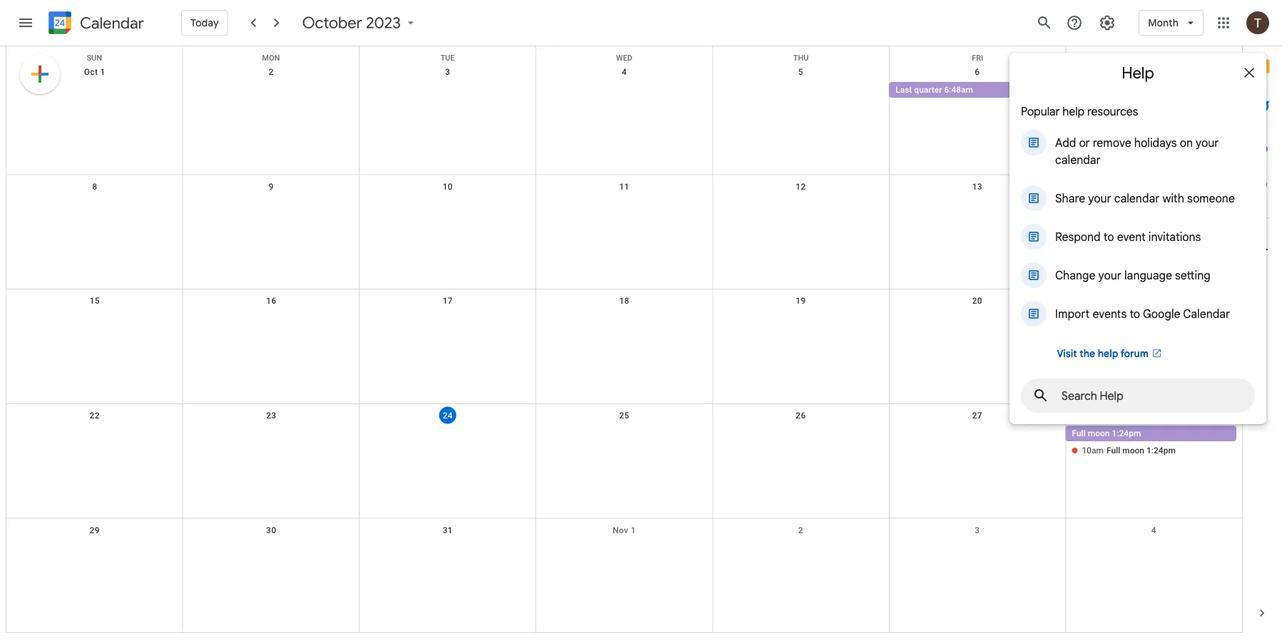 Task type: vqa. For each thing, say whether or not it's contained in the screenshot.
the leftmost Full
yes



Task type: locate. For each thing, give the bounding box(es) containing it.
cell down mon
[[183, 82, 360, 99]]

quarter
[[915, 85, 943, 95], [1092, 314, 1120, 324]]

4 row from the top
[[6, 290, 1243, 405]]

cell down 24
[[360, 426, 536, 460]]

2
[[269, 67, 274, 77], [799, 526, 804, 536]]

moon down full moon 1:24pm button at the bottom right
[[1123, 446, 1145, 456]]

2 row from the top
[[6, 61, 1243, 175]]

22
[[90, 411, 100, 421]]

1
[[100, 67, 105, 77], [631, 526, 636, 536]]

cell down 8
[[6, 197, 183, 214]]

0 horizontal spatial full
[[1073, 429, 1086, 439]]

25
[[620, 411, 630, 421]]

cell down 5
[[713, 82, 890, 99]]

0 vertical spatial quarter
[[915, 85, 943, 95]]

1 horizontal spatial quarter
[[1092, 314, 1120, 324]]

full moon 1:24pm button
[[1066, 426, 1237, 442]]

5
[[799, 67, 804, 77]]

october 2023 button
[[297, 13, 424, 33]]

6
[[975, 67, 980, 77]]

calendar element
[[46, 9, 144, 40]]

full down "full moon 1:24pm" at the right of the page
[[1107, 446, 1121, 456]]

cell down 23
[[183, 426, 360, 460]]

cell
[[6, 82, 183, 99], [183, 82, 360, 99], [360, 82, 536, 99], [536, 82, 713, 99], [713, 82, 890, 99], [1066, 82, 1243, 99], [6, 197, 183, 214], [183, 197, 360, 214], [360, 197, 536, 214], [713, 197, 890, 214], [890, 197, 1066, 214], [6, 311, 183, 329], [183, 311, 360, 329], [360, 311, 536, 329], [713, 311, 890, 329], [890, 311, 1066, 329], [6, 426, 183, 460], [183, 426, 360, 460], [360, 426, 536, 460], [713, 426, 890, 460], [890, 426, 1066, 460], [1066, 426, 1243, 460]]

1 vertical spatial quarter
[[1092, 314, 1120, 324]]

3 row from the top
[[6, 175, 1243, 290]]

31
[[443, 526, 453, 536]]

row containing 24
[[6, 405, 1243, 519]]

new moon 10:55am
[[1073, 200, 1150, 210]]

column header inside 'grid'
[[1067, 46, 1243, 61]]

cell down wed
[[536, 82, 713, 99]]

thu
[[794, 54, 809, 62]]

0 horizontal spatial 2
[[269, 67, 274, 77]]

main drawer image
[[17, 14, 34, 31]]

oct
[[84, 67, 98, 77]]

row containing 15
[[6, 290, 1243, 405]]

cell down tue
[[360, 82, 536, 99]]

quarter inside first quarter 8:29pm button
[[1092, 314, 1120, 324]]

full
[[1073, 429, 1086, 439], [1107, 446, 1121, 456]]

28
[[1149, 411, 1160, 421]]

10:55am
[[1116, 200, 1150, 210]]

cell containing full moon 1:24pm
[[1066, 426, 1243, 460]]

7
[[1152, 67, 1157, 77]]

cell down 28
[[1066, 426, 1243, 460]]

quarter right last
[[915, 85, 943, 95]]

quarter right first
[[1092, 314, 1120, 324]]

10
[[443, 182, 453, 192]]

1 horizontal spatial 3
[[975, 526, 980, 536]]

first
[[1073, 314, 1090, 324]]

cell down 13
[[890, 197, 1066, 214]]

1 row from the top
[[6, 46, 1243, 62]]

0 vertical spatial moon
[[1092, 200, 1114, 210]]

tab list
[[1244, 46, 1283, 594]]

1 vertical spatial moon
[[1088, 429, 1110, 439]]

cell down 7
[[1066, 82, 1243, 99]]

0 vertical spatial 1
[[100, 67, 105, 77]]

quarter for 6:48am
[[915, 85, 943, 95]]

nov 1
[[613, 526, 636, 536]]

full up 10am
[[1073, 429, 1086, 439]]

row
[[6, 46, 1243, 62], [6, 61, 1243, 175], [6, 175, 1243, 290], [6, 290, 1243, 405], [6, 405, 1243, 519], [6, 519, 1243, 634]]

cell down 9
[[183, 197, 360, 214]]

1 vertical spatial 1
[[631, 526, 636, 536]]

1:24pm up the 10am full moon 1:24pm
[[1113, 429, 1142, 439]]

moon right new
[[1092, 200, 1114, 210]]

0 horizontal spatial 1
[[100, 67, 105, 77]]

1 horizontal spatial 2
[[799, 526, 804, 536]]

1 right oct
[[100, 67, 105, 77]]

8:29pm
[[1122, 314, 1151, 324]]

1 right nov at bottom
[[631, 526, 636, 536]]

0 vertical spatial 1:24pm
[[1113, 429, 1142, 439]]

2023
[[366, 13, 401, 33]]

11
[[620, 182, 630, 192]]

moon up 10am
[[1088, 429, 1110, 439]]

1 vertical spatial 4
[[1152, 526, 1157, 536]]

3
[[445, 67, 451, 77], [975, 526, 980, 536]]

new moon 10:55am button
[[1066, 197, 1237, 212]]

0 horizontal spatial quarter
[[915, 85, 943, 95]]

row containing 29
[[6, 519, 1243, 634]]

moon
[[1092, 200, 1114, 210], [1088, 429, 1110, 439], [1123, 446, 1145, 456]]

1 vertical spatial full
[[1107, 446, 1121, 456]]

30
[[266, 526, 276, 536]]

9
[[269, 182, 274, 192]]

6 row from the top
[[6, 519, 1243, 634]]

1 horizontal spatial 1
[[631, 526, 636, 536]]

grid
[[6, 46, 1243, 634]]

5 row from the top
[[6, 405, 1243, 519]]

16
[[266, 296, 276, 306]]

last quarter 6:48am button
[[890, 82, 1061, 98]]

oct 1
[[84, 67, 105, 77]]

1:24pm down full moon 1:24pm button at the bottom right
[[1147, 446, 1176, 456]]

column header
[[1067, 46, 1243, 61]]

0 vertical spatial 2
[[269, 67, 274, 77]]

1 horizontal spatial 1:24pm
[[1147, 446, 1176, 456]]

1:24pm
[[1113, 429, 1142, 439], [1147, 446, 1176, 456]]

0 horizontal spatial 4
[[622, 67, 627, 77]]

0 horizontal spatial 3
[[445, 67, 451, 77]]

first quarter 8:29pm
[[1073, 314, 1151, 324]]

6:48am
[[945, 85, 974, 95]]

0 vertical spatial full
[[1073, 429, 1086, 439]]

4
[[622, 67, 627, 77], [1152, 526, 1157, 536]]

cell down 22
[[6, 426, 183, 460]]

quarter inside the last quarter 6:48am button
[[915, 85, 943, 95]]

0 vertical spatial 4
[[622, 67, 627, 77]]

cell down 27
[[890, 426, 1066, 460]]

row containing 8
[[6, 175, 1243, 290]]

26
[[796, 411, 806, 421]]

27
[[973, 411, 983, 421]]

0 horizontal spatial 1:24pm
[[1113, 429, 1142, 439]]

cell down 17
[[360, 311, 536, 329]]



Task type: describe. For each thing, give the bounding box(es) containing it.
row containing oct 1
[[6, 61, 1243, 175]]

29
[[90, 526, 100, 536]]

20
[[973, 296, 983, 306]]

month button
[[1139, 6, 1204, 40]]

17
[[443, 296, 453, 306]]

1 horizontal spatial 4
[[1152, 526, 1157, 536]]

1:24pm inside button
[[1113, 429, 1142, 439]]

cell down 10 on the top left
[[360, 197, 536, 214]]

last
[[896, 85, 913, 95]]

wed
[[616, 54, 633, 62]]

1 horizontal spatial full
[[1107, 446, 1121, 456]]

18
[[620, 296, 630, 306]]

grid containing oct 1
[[6, 46, 1243, 634]]

15
[[90, 296, 100, 306]]

first quarter 8:29pm button
[[1066, 311, 1237, 327]]

support image
[[1067, 14, 1084, 31]]

10am full moon 1:24pm
[[1083, 446, 1176, 456]]

settings menu image
[[1099, 14, 1117, 31]]

14
[[1149, 182, 1160, 192]]

cell down 26
[[713, 426, 890, 460]]

cell down 19
[[713, 311, 890, 329]]

october
[[302, 13, 363, 33]]

1 vertical spatial 3
[[975, 526, 980, 536]]

mon
[[262, 54, 280, 62]]

10am
[[1083, 446, 1104, 456]]

today button
[[181, 6, 228, 40]]

cell down 15
[[6, 311, 183, 329]]

quarter for 8:29pm
[[1092, 314, 1120, 324]]

row containing sun
[[6, 46, 1243, 62]]

calendar
[[80, 13, 144, 33]]

0 vertical spatial 3
[[445, 67, 451, 77]]

full inside button
[[1073, 429, 1086, 439]]

cell down oct 1 at top left
[[6, 82, 183, 99]]

new
[[1073, 200, 1090, 210]]

1 vertical spatial 2
[[799, 526, 804, 536]]

13
[[973, 182, 983, 192]]

cell down 20
[[890, 311, 1066, 329]]

1 for nov 1
[[631, 526, 636, 536]]

last quarter 6:48am
[[896, 85, 974, 95]]

23
[[266, 411, 276, 421]]

sun
[[87, 54, 102, 62]]

full moon 1:24pm
[[1073, 429, 1142, 439]]

cell down 12
[[713, 197, 890, 214]]

1 vertical spatial 1:24pm
[[1147, 446, 1176, 456]]

19
[[796, 296, 806, 306]]

moon for full
[[1088, 429, 1110, 439]]

month
[[1149, 16, 1179, 29]]

2 vertical spatial moon
[[1123, 446, 1145, 456]]

1 for oct 1
[[100, 67, 105, 77]]

october 2023
[[302, 13, 401, 33]]

cell down 16
[[183, 311, 360, 329]]

8
[[92, 182, 97, 192]]

24
[[443, 411, 453, 421]]

12
[[796, 182, 806, 192]]

moon for new
[[1092, 200, 1114, 210]]

nov
[[613, 526, 629, 536]]

calendar heading
[[77, 13, 144, 33]]

tue
[[441, 54, 455, 62]]

today
[[191, 16, 219, 29]]

fri
[[972, 54, 984, 62]]



